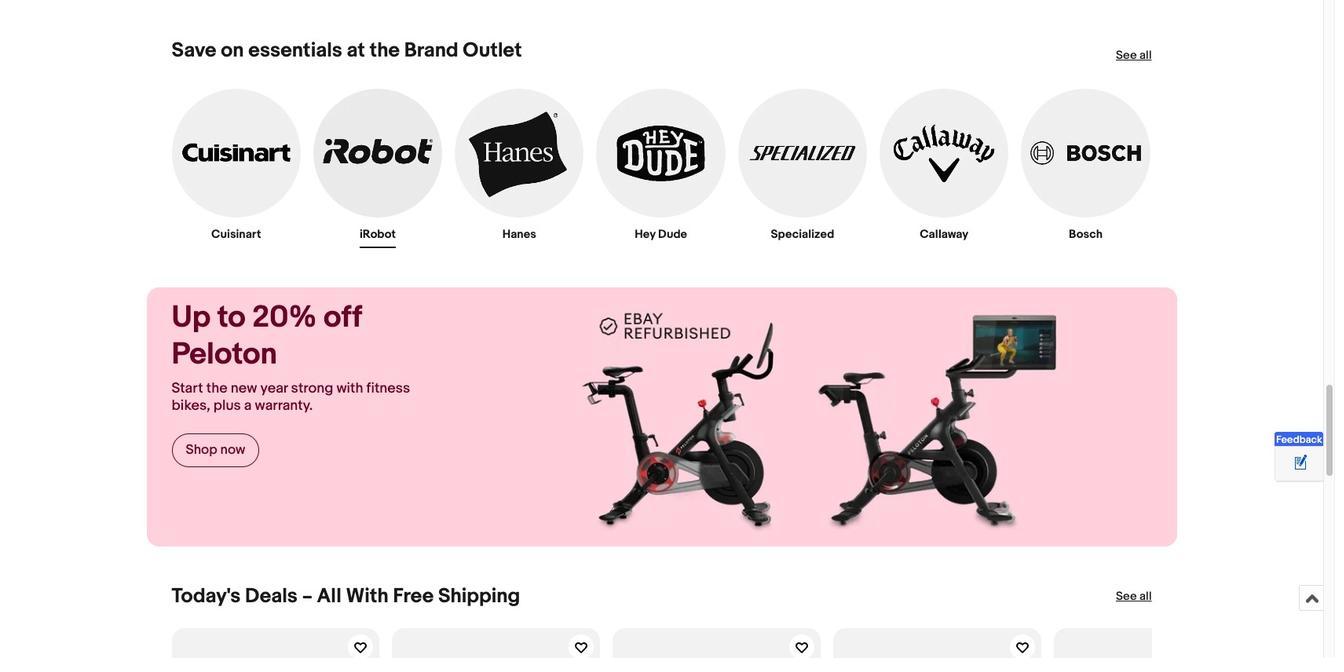 Task type: vqa. For each thing, say whether or not it's contained in the screenshot.
Hanes link
yes



Task type: locate. For each thing, give the bounding box(es) containing it.
save on essentials at the brand outlet link
[[172, 38, 522, 63]]

1 see all link from the top
[[1117, 48, 1152, 64]]

see all link
[[1117, 48, 1152, 64], [1117, 590, 1152, 605]]

2 see all from the top
[[1117, 590, 1152, 604]]

1 vertical spatial see
[[1117, 590, 1138, 604]]

shop
[[186, 442, 217, 458]]

dude
[[659, 227, 688, 242]]

brand
[[404, 38, 459, 63]]

see for save on essentials at the brand outlet
[[1117, 48, 1138, 63]]

up to 20% off peloton start the new year strong with fitness bikes, plus a warranty.
[[172, 300, 410, 415]]

hey dude link
[[597, 89, 726, 249]]

all for shipping
[[1140, 590, 1152, 604]]

1 vertical spatial see all link
[[1117, 590, 1152, 605]]

2 see all link from the top
[[1117, 590, 1152, 605]]

with
[[346, 585, 389, 609]]

1 all from the top
[[1140, 48, 1152, 63]]

hanes
[[503, 227, 537, 242]]

1 vertical spatial see all
[[1117, 590, 1152, 604]]

all
[[317, 585, 342, 609]]

cuisinart link
[[172, 89, 301, 249]]

1 see all from the top
[[1117, 48, 1152, 63]]

on
[[221, 38, 244, 63]]

0 vertical spatial see all
[[1117, 48, 1152, 63]]

hanes link
[[455, 89, 584, 249]]

see all for today's deals – all with free shipping
[[1117, 590, 1152, 604]]

at
[[347, 38, 365, 63]]

1 vertical spatial the
[[206, 380, 228, 398]]

2 see from the top
[[1117, 590, 1138, 604]]

feedback
[[1277, 434, 1323, 446]]

specialized
[[771, 227, 835, 242]]

the right at
[[370, 38, 400, 63]]

peloton
[[172, 336, 277, 373]]

irobot link
[[313, 89, 442, 249]]

save
[[172, 38, 217, 63]]

off
[[324, 300, 362, 337]]

bosch link
[[1022, 89, 1151, 249]]

new
[[231, 380, 257, 398]]

0 vertical spatial the
[[370, 38, 400, 63]]

see all
[[1117, 48, 1152, 63], [1117, 590, 1152, 604]]

all for outlet
[[1140, 48, 1152, 63]]

the up plus
[[206, 380, 228, 398]]

0 vertical spatial all
[[1140, 48, 1152, 63]]

1 see from the top
[[1117, 48, 1138, 63]]

–
[[302, 585, 313, 609]]

now
[[220, 442, 246, 458]]

hey
[[635, 227, 656, 242]]

specialized link
[[738, 89, 868, 249]]

cuisinart
[[211, 227, 261, 242]]

0 vertical spatial see all link
[[1117, 48, 1152, 64]]

0 vertical spatial see
[[1117, 48, 1138, 63]]

0 horizontal spatial the
[[206, 380, 228, 398]]

see
[[1117, 48, 1138, 63], [1117, 590, 1138, 604]]

2 all from the top
[[1140, 590, 1152, 604]]

the
[[370, 38, 400, 63], [206, 380, 228, 398]]

all
[[1140, 48, 1152, 63], [1140, 590, 1152, 604]]

start
[[172, 380, 203, 398]]

1 vertical spatial all
[[1140, 590, 1152, 604]]

today's
[[172, 585, 241, 609]]

callaway link
[[880, 89, 1009, 249]]

up
[[172, 300, 211, 337]]

a
[[244, 398, 252, 415]]



Task type: describe. For each thing, give the bounding box(es) containing it.
essentials
[[249, 38, 343, 63]]

save on essentials at the brand outlet
[[172, 38, 522, 63]]

shop now
[[186, 442, 246, 458]]

warranty.
[[255, 398, 313, 415]]

20%
[[252, 300, 317, 337]]

shipping
[[438, 585, 521, 609]]

up to 20% off peloton link
[[172, 300, 433, 374]]

shop now link
[[172, 434, 260, 467]]

the inside the up to 20% off peloton start the new year strong with fitness bikes, plus a warranty.
[[206, 380, 228, 398]]

see all link for today's deals – all with free shipping
[[1117, 590, 1152, 605]]

irobot
[[360, 227, 396, 242]]

to
[[217, 300, 246, 337]]

today's deals – all with free shipping
[[172, 585, 521, 609]]

hey dude
[[635, 227, 688, 242]]

deals
[[245, 585, 298, 609]]

see all link for save on essentials at the brand outlet
[[1117, 48, 1152, 64]]

see for today's deals – all with free shipping
[[1117, 590, 1138, 604]]

free
[[393, 585, 434, 609]]

callaway
[[920, 227, 969, 242]]

today's deals – all with free shipping link
[[172, 585, 521, 609]]

strong
[[291, 380, 334, 398]]

fitness
[[367, 380, 410, 398]]

1 horizontal spatial the
[[370, 38, 400, 63]]

plus
[[214, 398, 241, 415]]

see all for save on essentials at the brand outlet
[[1117, 48, 1152, 63]]

with
[[337, 380, 363, 398]]

year
[[260, 380, 288, 398]]

outlet
[[463, 38, 522, 63]]

bosch
[[1070, 227, 1103, 242]]

bikes,
[[172, 398, 210, 415]]



